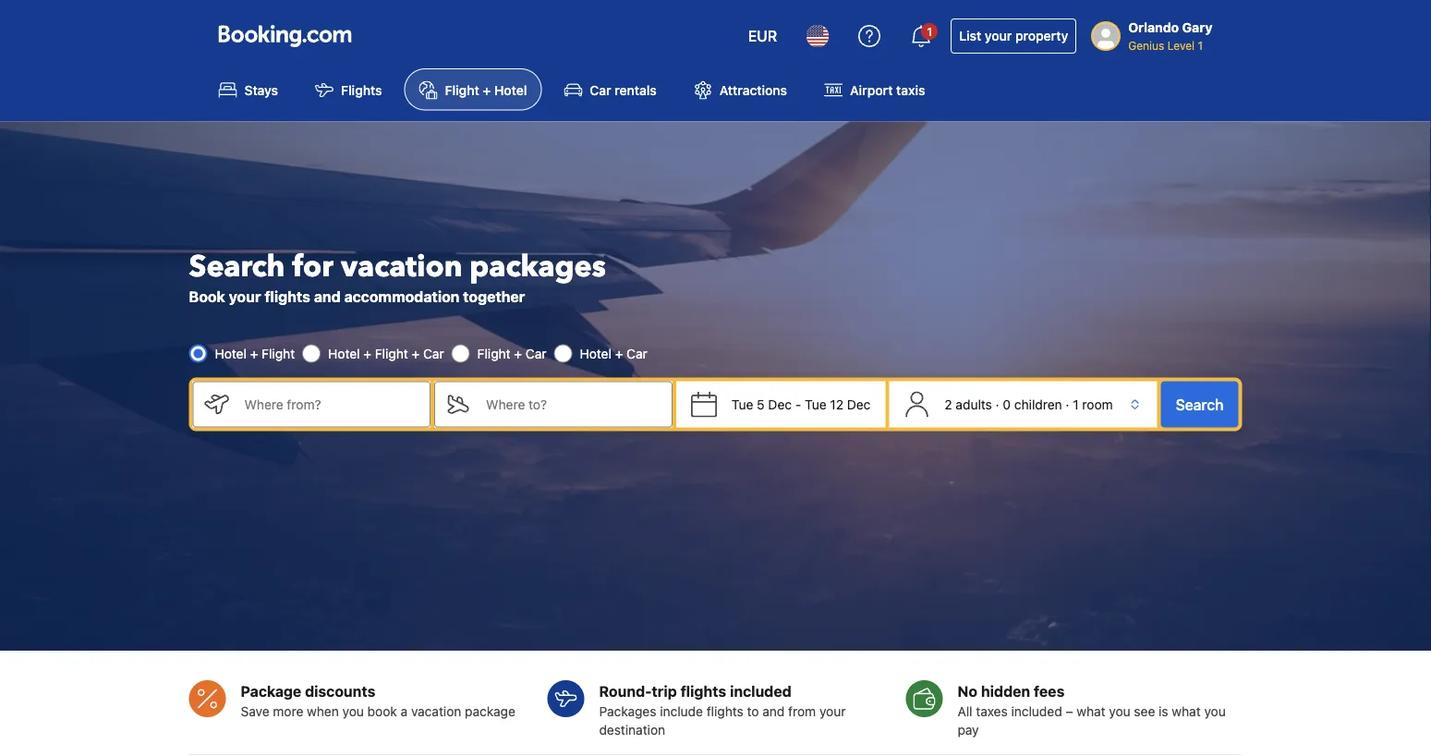 Task type: vqa. For each thing, say whether or not it's contained in the screenshot.
Fly away to your dream vacation image
no



Task type: describe. For each thing, give the bounding box(es) containing it.
hidden
[[982, 682, 1031, 700]]

airport
[[850, 82, 893, 97]]

1 vertical spatial flights
[[681, 682, 727, 700]]

flight + hotel link
[[404, 68, 542, 110]]

flights for for
[[265, 288, 311, 305]]

2 · from the left
[[1066, 397, 1070, 412]]

1 · from the left
[[996, 397, 1000, 412]]

round-trip flights included packages include flights to and from your destination
[[599, 682, 846, 737]]

save
[[241, 704, 270, 719]]

genius
[[1129, 39, 1165, 52]]

fees
[[1034, 682, 1065, 700]]

flights
[[341, 82, 382, 97]]

search for search for vacation packages book your flights and accommodation together
[[189, 246, 285, 287]]

2 vertical spatial 1
[[1073, 397, 1079, 412]]

-
[[796, 397, 802, 412]]

no
[[958, 682, 978, 700]]

5
[[757, 397, 765, 412]]

list your property link
[[951, 18, 1077, 54]]

2 what from the left
[[1172, 704, 1201, 719]]

and inside round-trip flights included packages include flights to and from your destination
[[763, 704, 785, 719]]

orlando gary genius level 1
[[1129, 20, 1213, 52]]

2 you from the left
[[1109, 704, 1131, 719]]

1 button
[[900, 14, 944, 58]]

eur button
[[737, 14, 789, 58]]

stays link
[[204, 68, 293, 110]]

hotel + car
[[580, 346, 648, 361]]

airport taxis link
[[810, 68, 940, 110]]

more
[[273, 704, 303, 719]]

your inside round-trip flights included packages include flights to and from your destination
[[820, 704, 846, 719]]

flights link
[[300, 68, 397, 110]]

+ for flight + car
[[514, 346, 522, 361]]

package
[[465, 704, 516, 719]]

list
[[960, 28, 982, 43]]

book
[[189, 288, 225, 305]]

adults
[[956, 397, 993, 412]]

children
[[1015, 397, 1063, 412]]

to
[[747, 704, 759, 719]]

attractions link
[[679, 68, 802, 110]]

include
[[660, 704, 703, 719]]

0
[[1003, 397, 1011, 412]]

search for search
[[1176, 396, 1224, 413]]

property
[[1016, 28, 1069, 43]]

hotel for hotel + car
[[580, 346, 612, 361]]

level
[[1168, 39, 1195, 52]]

destination
[[599, 722, 666, 737]]

+ for flight + hotel
[[483, 82, 491, 97]]

12
[[830, 397, 844, 412]]

+ for hotel + flight + car
[[364, 346, 372, 361]]

you inside package discounts save more when you book a vacation package
[[343, 704, 364, 719]]

+ for hotel + flight
[[250, 346, 258, 361]]

1 what from the left
[[1077, 704, 1106, 719]]

search for vacation packages book your flights and accommodation together
[[189, 246, 606, 305]]

booking.com online hotel reservations image
[[219, 25, 352, 47]]



Task type: locate. For each thing, give the bounding box(es) containing it.
+ for hotel + car
[[615, 346, 623, 361]]

your right from
[[820, 704, 846, 719]]

1 horizontal spatial dec
[[847, 397, 871, 412]]

you left 'see'
[[1109, 704, 1131, 719]]

all
[[958, 704, 973, 719]]

round-
[[599, 682, 652, 700]]

1 vertical spatial 1
[[1198, 39, 1203, 52]]

airport taxis
[[850, 82, 926, 97]]

1 inside button
[[927, 25, 933, 38]]

1 horizontal spatial you
[[1109, 704, 1131, 719]]

flights down for
[[265, 288, 311, 305]]

flights left to
[[707, 704, 744, 719]]

0 vertical spatial flights
[[265, 288, 311, 305]]

a
[[401, 704, 408, 719]]

0 vertical spatial 1
[[927, 25, 933, 38]]

discounts
[[305, 682, 376, 700]]

1 vertical spatial and
[[763, 704, 785, 719]]

0 horizontal spatial you
[[343, 704, 364, 719]]

see
[[1135, 704, 1156, 719]]

flights for trip
[[707, 704, 744, 719]]

1 horizontal spatial search
[[1176, 396, 1224, 413]]

vacation inside package discounts save more when you book a vacation package
[[411, 704, 462, 719]]

Where from? field
[[230, 381, 431, 428]]

pay
[[958, 722, 979, 737]]

orlando
[[1129, 20, 1180, 35]]

hotel
[[494, 82, 527, 97], [215, 346, 247, 361], [328, 346, 360, 361], [580, 346, 612, 361]]

is
[[1159, 704, 1169, 719]]

1 left list
[[927, 25, 933, 38]]

2 tue from the left
[[805, 397, 827, 412]]

2 dec from the left
[[847, 397, 871, 412]]

·
[[996, 397, 1000, 412], [1066, 397, 1070, 412]]

2 horizontal spatial you
[[1205, 704, 1226, 719]]

flights up include
[[681, 682, 727, 700]]

1 horizontal spatial what
[[1172, 704, 1201, 719]]

1 left room
[[1073, 397, 1079, 412]]

packages
[[470, 246, 606, 287]]

trip
[[652, 682, 677, 700]]

–
[[1066, 704, 1074, 719]]

· left 0
[[996, 397, 1000, 412]]

from
[[789, 704, 816, 719]]

search
[[189, 246, 285, 287], [1176, 396, 1224, 413]]

1 horizontal spatial 1
[[1073, 397, 1079, 412]]

included
[[730, 682, 792, 700], [1012, 704, 1063, 719]]

book
[[368, 704, 397, 719]]

3 you from the left
[[1205, 704, 1226, 719]]

2 horizontal spatial your
[[985, 28, 1012, 43]]

0 horizontal spatial and
[[314, 288, 341, 305]]

car
[[590, 82, 612, 97], [423, 346, 444, 361], [526, 346, 547, 361], [627, 346, 648, 361]]

flights inside search for vacation packages book your flights and accommodation together
[[265, 288, 311, 305]]

1 down gary
[[1198, 39, 1203, 52]]

car inside car rentals link
[[590, 82, 612, 97]]

car rentals link
[[549, 68, 672, 110]]

package discounts save more when you book a vacation package
[[241, 682, 516, 719]]

your right list
[[985, 28, 1012, 43]]

taxes
[[976, 704, 1008, 719]]

+
[[483, 82, 491, 97], [250, 346, 258, 361], [364, 346, 372, 361], [412, 346, 420, 361], [514, 346, 522, 361], [615, 346, 623, 361]]

and right to
[[763, 704, 785, 719]]

2 vertical spatial flights
[[707, 704, 744, 719]]

1 inside "orlando gary genius level 1"
[[1198, 39, 1203, 52]]

together
[[463, 288, 525, 305]]

your inside search for vacation packages book your flights and accommodation together
[[229, 288, 261, 305]]

room
[[1083, 397, 1113, 412]]

included down fees
[[1012, 704, 1063, 719]]

0 horizontal spatial dec
[[769, 397, 792, 412]]

tue right -
[[805, 397, 827, 412]]

flight inside 'flight + hotel' link
[[445, 82, 479, 97]]

list your property
[[960, 28, 1069, 43]]

dec
[[769, 397, 792, 412], [847, 397, 871, 412]]

0 vertical spatial vacation
[[341, 246, 462, 287]]

dec left -
[[769, 397, 792, 412]]

0 horizontal spatial tue
[[732, 397, 754, 412]]

included up to
[[730, 682, 792, 700]]

when
[[307, 704, 339, 719]]

eur
[[749, 27, 778, 45]]

1 horizontal spatial included
[[1012, 704, 1063, 719]]

packages
[[599, 704, 657, 719]]

rentals
[[615, 82, 657, 97]]

search inside button
[[1176, 396, 1224, 413]]

hotel for hotel + flight
[[215, 346, 247, 361]]

stays
[[244, 82, 278, 97]]

flights
[[265, 288, 311, 305], [681, 682, 727, 700], [707, 704, 744, 719]]

accommodation
[[344, 288, 460, 305]]

1 horizontal spatial and
[[763, 704, 785, 719]]

· right children
[[1066, 397, 1070, 412]]

taxis
[[897, 82, 926, 97]]

2 adults · 0 children · 1 room
[[945, 397, 1113, 412]]

included inside round-trip flights included packages include flights to and from your destination
[[730, 682, 792, 700]]

your right book
[[229, 288, 261, 305]]

search button
[[1162, 381, 1239, 428]]

0 horizontal spatial ·
[[996, 397, 1000, 412]]

vacation up accommodation
[[341, 246, 462, 287]]

hotel for hotel + flight + car
[[328, 346, 360, 361]]

included inside no hidden fees all taxes included – what you see is what you pay
[[1012, 704, 1063, 719]]

0 horizontal spatial included
[[730, 682, 792, 700]]

1 vertical spatial search
[[1176, 396, 1224, 413]]

flight + hotel
[[445, 82, 527, 97]]

0 vertical spatial and
[[314, 288, 341, 305]]

vacation inside search for vacation packages book your flights and accommodation together
[[341, 246, 462, 287]]

1 horizontal spatial your
[[820, 704, 846, 719]]

and inside search for vacation packages book your flights and accommodation together
[[314, 288, 341, 305]]

vacation right a
[[411, 704, 462, 719]]

you
[[343, 704, 364, 719], [1109, 704, 1131, 719], [1205, 704, 1226, 719]]

1 horizontal spatial ·
[[1066, 397, 1070, 412]]

flight + car
[[478, 346, 547, 361]]

attractions
[[720, 82, 788, 97]]

gary
[[1183, 20, 1213, 35]]

1
[[927, 25, 933, 38], [1198, 39, 1203, 52], [1073, 397, 1079, 412]]

1 dec from the left
[[769, 397, 792, 412]]

you down discounts
[[343, 704, 364, 719]]

search inside search for vacation packages book your flights and accommodation together
[[189, 246, 285, 287]]

and down for
[[314, 288, 341, 305]]

Where to? field
[[472, 381, 673, 428]]

vacation
[[341, 246, 462, 287], [411, 704, 462, 719]]

1 horizontal spatial tue
[[805, 397, 827, 412]]

1 vertical spatial vacation
[[411, 704, 462, 719]]

0 vertical spatial search
[[189, 246, 285, 287]]

dec right 12
[[847, 397, 871, 412]]

1 tue from the left
[[732, 397, 754, 412]]

car rentals
[[590, 82, 657, 97]]

tue
[[732, 397, 754, 412], [805, 397, 827, 412]]

hotel + flight + car
[[328, 346, 444, 361]]

2
[[945, 397, 953, 412]]

for
[[292, 246, 334, 287]]

your
[[985, 28, 1012, 43], [229, 288, 261, 305], [820, 704, 846, 719]]

hotel + flight
[[215, 346, 295, 361]]

0 horizontal spatial 1
[[927, 25, 933, 38]]

2 vertical spatial your
[[820, 704, 846, 719]]

0 horizontal spatial your
[[229, 288, 261, 305]]

tue left 5
[[732, 397, 754, 412]]

what
[[1077, 704, 1106, 719], [1172, 704, 1201, 719]]

1 vertical spatial included
[[1012, 704, 1063, 719]]

1 vertical spatial your
[[229, 288, 261, 305]]

0 vertical spatial your
[[985, 28, 1012, 43]]

what right –
[[1077, 704, 1106, 719]]

1 you from the left
[[343, 704, 364, 719]]

tue 5 dec - tue 12 dec
[[732, 397, 871, 412]]

package
[[241, 682, 302, 700]]

you right is
[[1205, 704, 1226, 719]]

no hidden fees all taxes included – what you see is what you pay
[[958, 682, 1226, 737]]

0 vertical spatial included
[[730, 682, 792, 700]]

what right is
[[1172, 704, 1201, 719]]

and
[[314, 288, 341, 305], [763, 704, 785, 719]]

flight
[[445, 82, 479, 97], [262, 346, 295, 361], [375, 346, 408, 361], [478, 346, 511, 361]]

0 horizontal spatial search
[[189, 246, 285, 287]]

0 horizontal spatial what
[[1077, 704, 1106, 719]]

2 horizontal spatial 1
[[1198, 39, 1203, 52]]



